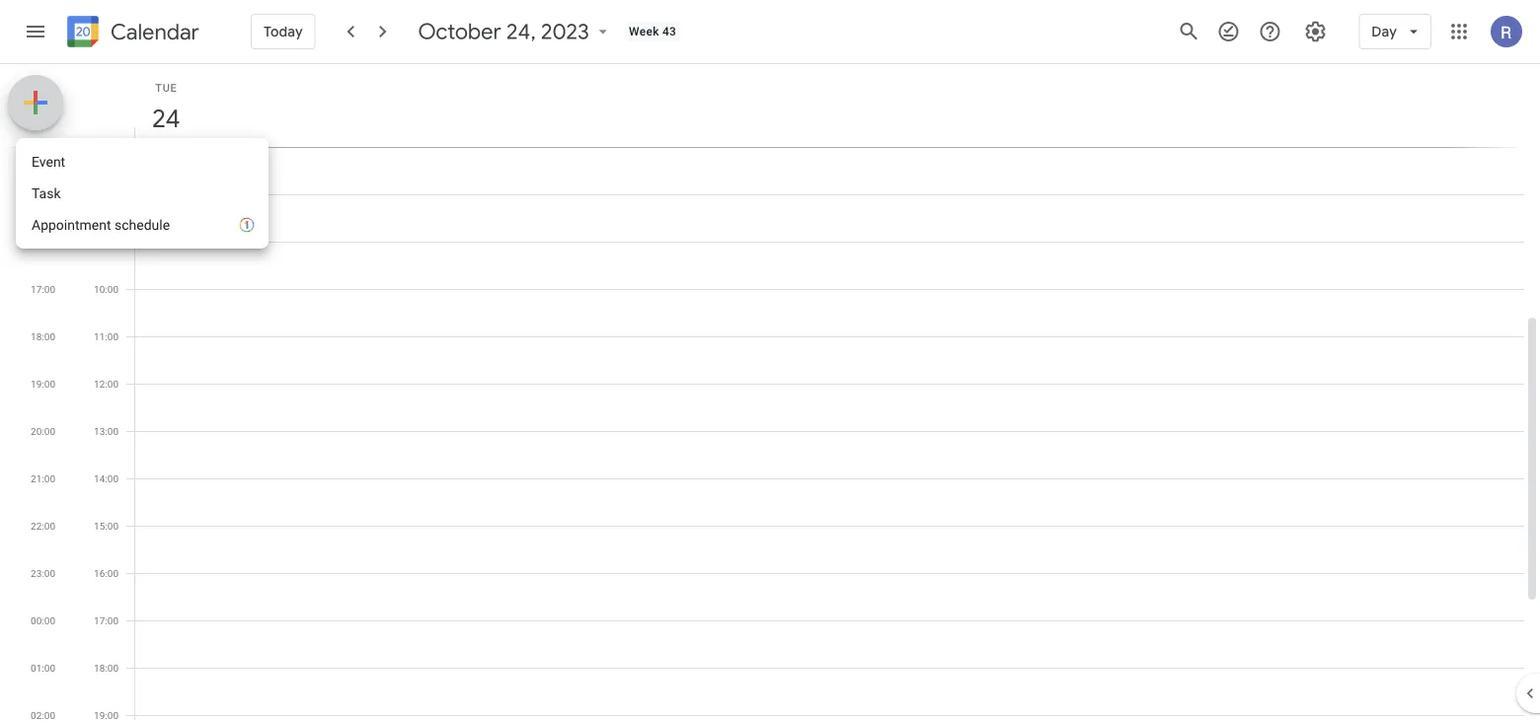 Task type: locate. For each thing, give the bounding box(es) containing it.
1 vertical spatial 18:00
[[94, 662, 118, 674]]

16:00 down appointment
[[31, 236, 55, 248]]

2023
[[541, 18, 589, 45]]

43
[[662, 25, 676, 39]]

1 horizontal spatial 18:00
[[94, 662, 118, 674]]

18:00 right 01:00
[[94, 662, 118, 674]]

schedule
[[114, 217, 170, 233]]

1 vertical spatial 16:00
[[94, 568, 118, 579]]

0 vertical spatial 16:00
[[31, 236, 55, 248]]

18:00 up the 19:00
[[31, 331, 55, 343]]

10:00
[[94, 283, 118, 295]]

task
[[32, 185, 61, 201]]

1 vertical spatial 17:00
[[94, 615, 118, 627]]

15:00 down event
[[31, 189, 55, 200]]

day button
[[1359, 8, 1431, 55]]

gmt+02
[[17, 151, 55, 163]]

main drawer image
[[24, 20, 47, 43]]

0 vertical spatial 14:00
[[31, 141, 55, 153]]

october
[[418, 18, 501, 45]]

0 horizontal spatial 16:00
[[31, 236, 55, 248]]

18:00
[[31, 331, 55, 343], [94, 662, 118, 674]]

17:00 left 10:00
[[31, 283, 55, 295]]

1 horizontal spatial 16:00
[[94, 568, 118, 579]]

week 43
[[629, 25, 676, 39]]

today button
[[251, 8, 316, 55]]

0 vertical spatial 18:00
[[31, 331, 55, 343]]

appointment schedule
[[32, 217, 170, 233]]

1 vertical spatial 15:00
[[94, 520, 118, 532]]

14:00 up event
[[31, 141, 55, 153]]

00:00
[[31, 615, 55, 627]]

22:00
[[31, 520, 55, 532]]

1 horizontal spatial 17:00
[[94, 615, 118, 627]]

tuesday, october 24 element
[[143, 96, 189, 141]]

calendar heading
[[107, 18, 199, 46]]

14:00
[[31, 141, 55, 153], [94, 473, 118, 485]]

16:00
[[31, 236, 55, 248], [94, 568, 118, 579]]

calendar
[[111, 18, 199, 46]]

24 grid
[[0, 64, 1540, 722]]

0 vertical spatial 17:00
[[31, 283, 55, 295]]

tue
[[155, 81, 177, 94]]

21:00
[[31, 473, 55, 485]]

20:00
[[31, 425, 55, 437]]

17:00 right 00:00
[[94, 615, 118, 627]]

15:00
[[31, 189, 55, 200], [94, 520, 118, 532]]

14:00 down the 13:00
[[94, 473, 118, 485]]

0 horizontal spatial 15:00
[[31, 189, 55, 200]]

17:00
[[31, 283, 55, 295], [94, 615, 118, 627]]

16:00 right the 23:00
[[94, 568, 118, 579]]

1 vertical spatial 14:00
[[94, 473, 118, 485]]

15:00 right 22:00
[[94, 520, 118, 532]]



Task type: vqa. For each thing, say whether or not it's contained in the screenshot.
14:00 to the left
yes



Task type: describe. For each thing, give the bounding box(es) containing it.
appointment
[[32, 217, 111, 233]]

october 24, 2023
[[418, 18, 589, 45]]

0 vertical spatial 15:00
[[31, 189, 55, 200]]

13:00
[[94, 425, 118, 437]]

24
[[150, 102, 179, 135]]

0 horizontal spatial 18:00
[[31, 331, 55, 343]]

24,
[[507, 18, 536, 45]]

01:00
[[31, 662, 55, 674]]

24 column header
[[134, 64, 1524, 147]]

09:00
[[94, 236, 118, 248]]

event
[[32, 154, 65, 170]]

calendar element
[[63, 12, 199, 55]]

settings menu image
[[1303, 20, 1327, 43]]

1 horizontal spatial 15:00
[[94, 520, 118, 532]]

day
[[1372, 23, 1397, 40]]

week
[[629, 25, 659, 39]]

october 24, 2023 button
[[410, 18, 621, 45]]

tue 24
[[150, 81, 179, 135]]

19:00
[[31, 378, 55, 390]]

12:00
[[94, 378, 118, 390]]

11:00
[[94, 331, 118, 343]]

0 horizontal spatial 17:00
[[31, 283, 55, 295]]

23:00
[[31, 568, 55, 579]]

1 horizontal spatial 14:00
[[94, 473, 118, 485]]

0 horizontal spatial 14:00
[[31, 141, 55, 153]]

today
[[264, 23, 303, 40]]



